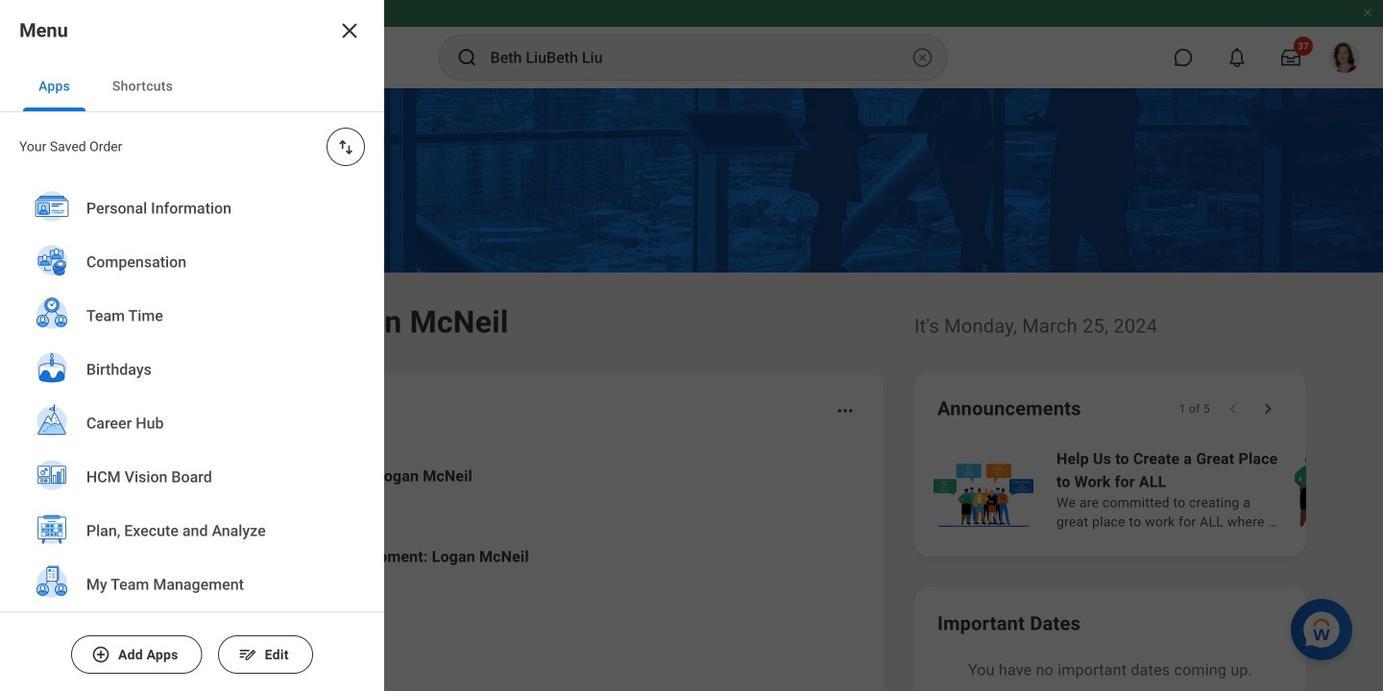 Task type: describe. For each thing, give the bounding box(es) containing it.
close environment banner image
[[1363, 7, 1374, 18]]

notifications large image
[[1228, 48, 1247, 67]]

profile logan mcneil element
[[1319, 37, 1372, 79]]

x circle image
[[912, 46, 935, 69]]

book open image
[[128, 658, 157, 687]]

search image
[[456, 46, 479, 69]]

text edit image
[[238, 646, 257, 665]]

chevron right small image
[[1259, 400, 1278, 419]]

2 inbox image from the top
[[128, 568, 157, 597]]



Task type: locate. For each thing, give the bounding box(es) containing it.
main content
[[0, 88, 1384, 692]]

inbox large image
[[1282, 48, 1301, 67]]

inbox image
[[128, 476, 157, 505], [128, 568, 157, 597]]

plus circle image
[[91, 646, 111, 665]]

banner
[[0, 0, 1384, 88]]

list
[[0, 182, 384, 692], [930, 446, 1384, 534], [100, 450, 861, 692]]

0 vertical spatial inbox image
[[128, 476, 157, 505]]

x image
[[338, 19, 361, 42]]

1 inbox image from the top
[[128, 476, 157, 505]]

status
[[1180, 402, 1211, 417]]

1 vertical spatial inbox image
[[128, 568, 157, 597]]

sort image
[[336, 137, 356, 157]]

chevron left small image
[[1224, 400, 1244, 419]]

global navigation dialog
[[0, 0, 384, 692]]

tab list
[[0, 62, 384, 112]]



Task type: vqa. For each thing, say whether or not it's contained in the screenshot.
says, "Waiting on vaccination card" Add Vaccination – Saved for Later
no



